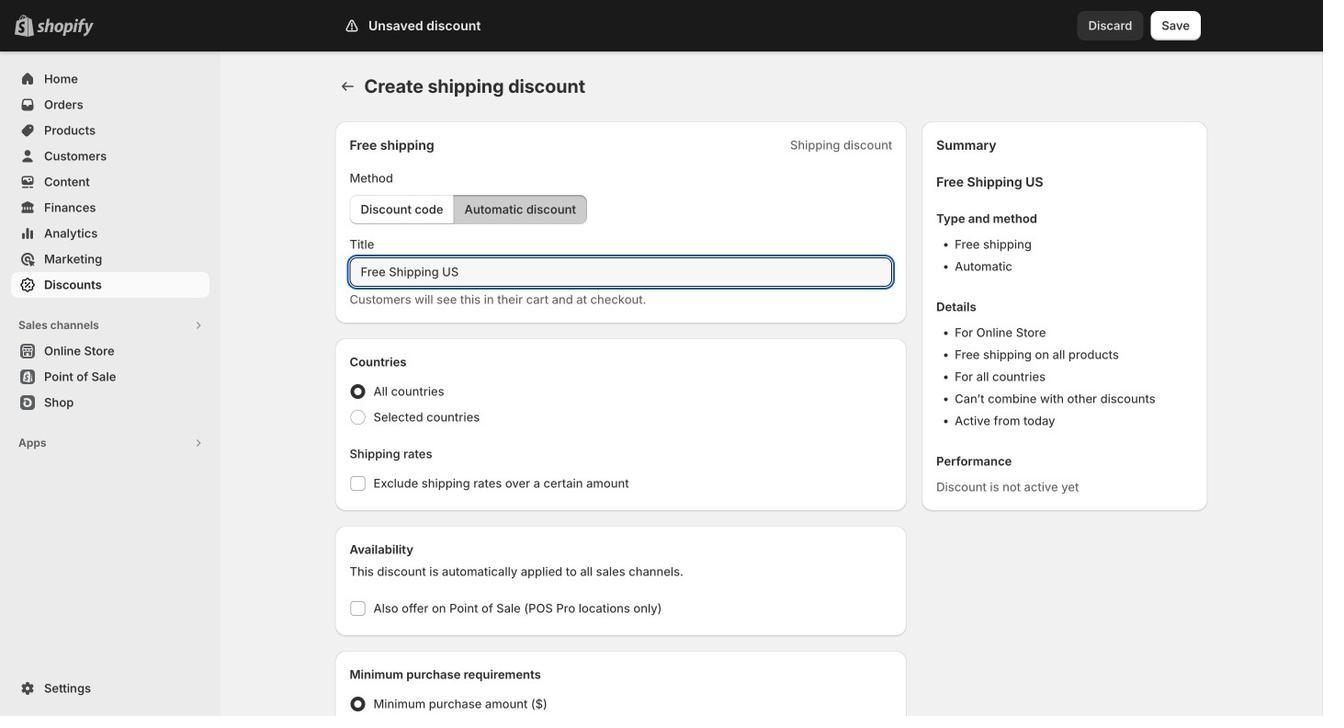 Task type: vqa. For each thing, say whether or not it's contained in the screenshot.
Search collections text field
no



Task type: describe. For each thing, give the bounding box(es) containing it.
shopify image
[[37, 18, 94, 37]]



Task type: locate. For each thing, give the bounding box(es) containing it.
None text field
[[350, 257, 893, 287]]



